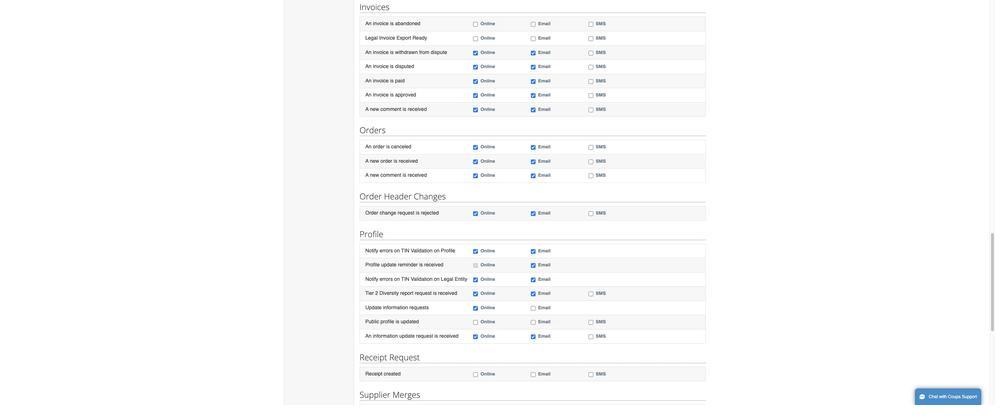 Task type: describe. For each thing, give the bounding box(es) containing it.
export
[[397, 35, 411, 41]]

4 email from the top
[[538, 64, 551, 69]]

12 online from the top
[[481, 248, 495, 254]]

profile for profile update reminder is received
[[366, 262, 380, 268]]

chat with coupa support
[[929, 395, 978, 400]]

2
[[375, 291, 378, 297]]

3 a from the top
[[366, 173, 369, 178]]

an for an invoice is abandoned
[[366, 21, 372, 26]]

ready
[[413, 35, 427, 41]]

1 vertical spatial request
[[415, 291, 432, 297]]

created
[[384, 372, 401, 377]]

notify for notify errors on tin validation on legal entity
[[366, 277, 378, 282]]

disputed
[[395, 64, 414, 69]]

orders
[[360, 125, 386, 136]]

4 sms from the top
[[596, 64, 606, 69]]

on up notify errors on tin validation on legal entity
[[434, 248, 440, 254]]

on left 'entity'
[[434, 277, 440, 282]]

1 a from the top
[[366, 106, 369, 112]]

profile
[[381, 319, 394, 325]]

dispute
[[431, 49, 447, 55]]

on up profile update reminder is received
[[394, 248, 400, 254]]

an invoice is disputed
[[366, 64, 414, 69]]

diversity
[[380, 291, 399, 297]]

an invoice is abandoned
[[366, 21, 421, 26]]

an invoice is withdrawn from dispute
[[366, 49, 447, 55]]

10 online from the top
[[481, 173, 495, 178]]

19 online from the top
[[481, 372, 495, 377]]

from
[[419, 49, 430, 55]]

an order is canceled
[[366, 144, 412, 150]]

profile for profile
[[360, 229, 384, 240]]

an for an order is canceled
[[366, 144, 372, 150]]

2 a from the top
[[366, 158, 369, 164]]

9 online from the top
[[481, 159, 495, 164]]

11 email from the top
[[538, 211, 551, 216]]

notify for notify errors on tin validation on profile
[[366, 248, 378, 254]]

0 vertical spatial request
[[398, 210, 415, 216]]

header
[[384, 191, 412, 202]]

supplier merges
[[360, 390, 420, 401]]

invoice for disputed
[[373, 64, 389, 69]]

1 online from the top
[[481, 21, 495, 26]]

9 email from the top
[[538, 159, 551, 164]]

validation for legal
[[411, 277, 433, 282]]

withdrawn
[[395, 49, 418, 55]]

approved
[[395, 92, 416, 98]]

errors for notify errors on tin validation on legal entity
[[380, 277, 393, 282]]

errors for notify errors on tin validation on profile
[[380, 248, 393, 254]]

receipt for receipt created
[[366, 372, 383, 377]]

an for an invoice is approved
[[366, 92, 372, 98]]

an for an information update request is received
[[366, 334, 372, 340]]

reminder
[[398, 262, 418, 268]]

4 online from the top
[[481, 64, 495, 69]]

supplier
[[360, 390, 391, 401]]

receipt request
[[360, 352, 420, 364]]

13 email from the top
[[538, 263, 551, 268]]

chat
[[929, 395, 938, 400]]

tin for legal
[[401, 277, 410, 282]]

invoice for approved
[[373, 92, 389, 98]]

change
[[380, 210, 396, 216]]

receipt created
[[366, 372, 401, 377]]

merges
[[393, 390, 420, 401]]

1 comment from the top
[[381, 106, 401, 112]]

an for an invoice is paid
[[366, 78, 372, 84]]

17 email from the top
[[538, 320, 551, 325]]

13 sms from the top
[[596, 320, 606, 325]]

update information requests
[[366, 305, 429, 311]]

invoice
[[379, 35, 395, 41]]

update
[[366, 305, 382, 311]]

14 sms from the top
[[596, 334, 606, 340]]

9 sms from the top
[[596, 159, 606, 164]]

7 email from the top
[[538, 107, 551, 112]]

12 email from the top
[[538, 248, 551, 254]]

2 new from the top
[[370, 158, 379, 164]]

2 a new comment is received from the top
[[366, 173, 427, 178]]

6 sms from the top
[[596, 92, 606, 98]]

changes
[[414, 191, 446, 202]]

0 vertical spatial order
[[373, 144, 385, 150]]

5 email from the top
[[538, 78, 551, 84]]



Task type: locate. For each thing, give the bounding box(es) containing it.
0 vertical spatial profile
[[360, 229, 384, 240]]

legal left 'entity'
[[441, 277, 454, 282]]

1 vertical spatial profile
[[441, 248, 456, 254]]

an
[[366, 21, 372, 26], [366, 49, 372, 55], [366, 64, 372, 69], [366, 78, 372, 84], [366, 92, 372, 98], [366, 144, 372, 150], [366, 334, 372, 340]]

an down the public
[[366, 334, 372, 340]]

new
[[370, 106, 379, 112], [370, 158, 379, 164], [370, 173, 379, 178]]

0 vertical spatial order
[[360, 191, 382, 202]]

None checkbox
[[589, 22, 593, 27], [531, 51, 536, 55], [474, 65, 478, 70], [531, 79, 536, 84], [589, 79, 593, 84], [474, 94, 478, 98], [474, 108, 478, 112], [589, 108, 593, 112], [589, 146, 593, 150], [474, 160, 478, 165], [589, 160, 593, 165], [531, 174, 536, 179], [474, 212, 478, 217], [474, 250, 478, 254], [474, 264, 478, 269], [531, 264, 536, 269], [474, 278, 478, 283], [474, 292, 478, 297], [531, 292, 536, 297], [531, 307, 536, 311], [589, 321, 593, 326], [474, 335, 478, 340], [531, 335, 536, 340], [531, 373, 536, 378], [589, 22, 593, 27], [531, 51, 536, 55], [474, 65, 478, 70], [531, 79, 536, 84], [589, 79, 593, 84], [474, 94, 478, 98], [474, 108, 478, 112], [589, 108, 593, 112], [589, 146, 593, 150], [474, 160, 478, 165], [589, 160, 593, 165], [531, 174, 536, 179], [474, 212, 478, 217], [474, 250, 478, 254], [474, 264, 478, 269], [531, 264, 536, 269], [474, 278, 478, 283], [474, 292, 478, 297], [531, 292, 536, 297], [531, 307, 536, 311], [589, 321, 593, 326], [474, 335, 478, 340], [531, 335, 536, 340], [531, 373, 536, 378]]

online
[[481, 21, 495, 26], [481, 35, 495, 41], [481, 50, 495, 55], [481, 64, 495, 69], [481, 78, 495, 84], [481, 92, 495, 98], [481, 107, 495, 112], [481, 144, 495, 150], [481, 159, 495, 164], [481, 173, 495, 178], [481, 211, 495, 216], [481, 248, 495, 254], [481, 263, 495, 268], [481, 277, 495, 282], [481, 291, 495, 297], [481, 306, 495, 311], [481, 320, 495, 325], [481, 334, 495, 340], [481, 372, 495, 377]]

17 online from the top
[[481, 320, 495, 325]]

request up requests
[[415, 291, 432, 297]]

13 online from the top
[[481, 263, 495, 268]]

1 an from the top
[[366, 21, 372, 26]]

3 an from the top
[[366, 64, 372, 69]]

0 horizontal spatial legal
[[366, 35, 378, 41]]

an down invoices
[[366, 21, 372, 26]]

2 an from the top
[[366, 49, 372, 55]]

None checkbox
[[474, 22, 478, 27], [531, 22, 536, 27], [474, 36, 478, 41], [531, 36, 536, 41], [589, 36, 593, 41], [474, 51, 478, 55], [589, 51, 593, 55], [531, 65, 536, 70], [589, 65, 593, 70], [474, 79, 478, 84], [531, 94, 536, 98], [589, 94, 593, 98], [531, 108, 536, 112], [474, 146, 478, 150], [531, 146, 536, 150], [531, 160, 536, 165], [474, 174, 478, 179], [589, 174, 593, 179], [531, 212, 536, 217], [589, 212, 593, 217], [531, 250, 536, 254], [531, 278, 536, 283], [589, 292, 593, 297], [474, 307, 478, 311], [474, 321, 478, 326], [531, 321, 536, 326], [589, 335, 593, 340], [474, 373, 478, 378], [589, 373, 593, 378], [474, 22, 478, 27], [531, 22, 536, 27], [474, 36, 478, 41], [531, 36, 536, 41], [589, 36, 593, 41], [474, 51, 478, 55], [589, 51, 593, 55], [531, 65, 536, 70], [589, 65, 593, 70], [474, 79, 478, 84], [531, 94, 536, 98], [589, 94, 593, 98], [531, 108, 536, 112], [474, 146, 478, 150], [531, 146, 536, 150], [531, 160, 536, 165], [474, 174, 478, 179], [589, 174, 593, 179], [531, 212, 536, 217], [589, 212, 593, 217], [531, 250, 536, 254], [531, 278, 536, 283], [589, 292, 593, 297], [474, 307, 478, 311], [474, 321, 478, 326], [531, 321, 536, 326], [589, 335, 593, 340], [474, 373, 478, 378], [589, 373, 593, 378]]

2 errors from the top
[[380, 277, 393, 282]]

public profile is updated
[[366, 319, 419, 325]]

1 notify from the top
[[366, 248, 378, 254]]

validation for profile
[[411, 248, 433, 254]]

6 online from the top
[[481, 92, 495, 98]]

a new comment is received down an invoice is approved
[[366, 106, 427, 112]]

14 email from the top
[[538, 277, 551, 282]]

notify up tier
[[366, 277, 378, 282]]

update down updated
[[400, 334, 415, 340]]

15 email from the top
[[538, 291, 551, 297]]

comment down an invoice is approved
[[381, 106, 401, 112]]

0 vertical spatial update
[[381, 262, 397, 268]]

15 online from the top
[[481, 291, 495, 297]]

0 vertical spatial validation
[[411, 248, 433, 254]]

errors up profile update reminder is received
[[380, 248, 393, 254]]

7 online from the top
[[481, 107, 495, 112]]

2 comment from the top
[[381, 173, 401, 178]]

updated
[[401, 319, 419, 325]]

tin
[[401, 248, 410, 254], [401, 277, 410, 282]]

6 email from the top
[[538, 92, 551, 98]]

tin up profile update reminder is received
[[401, 248, 410, 254]]

order header changes
[[360, 191, 446, 202]]

email
[[538, 21, 551, 26], [538, 35, 551, 41], [538, 50, 551, 55], [538, 64, 551, 69], [538, 78, 551, 84], [538, 92, 551, 98], [538, 107, 551, 112], [538, 144, 551, 150], [538, 159, 551, 164], [538, 173, 551, 178], [538, 211, 551, 216], [538, 248, 551, 254], [538, 263, 551, 268], [538, 277, 551, 282], [538, 291, 551, 297], [538, 306, 551, 311], [538, 320, 551, 325], [538, 334, 551, 340], [538, 372, 551, 377]]

invoice down an invoice is disputed
[[373, 78, 389, 84]]

information up the public profile is updated
[[383, 305, 408, 311]]

2 notify from the top
[[366, 277, 378, 282]]

1 a new comment is received from the top
[[366, 106, 427, 112]]

tier
[[366, 291, 374, 297]]

rejected
[[421, 210, 439, 216]]

legal left the invoice
[[366, 35, 378, 41]]

5 invoice from the top
[[373, 92, 389, 98]]

invoice
[[373, 21, 389, 26], [373, 49, 389, 55], [373, 64, 389, 69], [373, 78, 389, 84], [373, 92, 389, 98]]

an up an invoice is paid
[[366, 64, 372, 69]]

1 horizontal spatial legal
[[441, 277, 454, 282]]

1 vertical spatial tin
[[401, 277, 410, 282]]

0 vertical spatial new
[[370, 106, 379, 112]]

18 email from the top
[[538, 334, 551, 340]]

1 errors from the top
[[380, 248, 393, 254]]

invoice down the invoice
[[373, 49, 389, 55]]

receipt up the receipt created
[[360, 352, 387, 364]]

1 vertical spatial order
[[381, 158, 393, 164]]

11 sms from the top
[[596, 211, 606, 216]]

order change request is rejected
[[366, 210, 439, 216]]

notify up profile update reminder is received
[[366, 248, 378, 254]]

notify errors on tin validation on profile
[[366, 248, 456, 254]]

order
[[373, 144, 385, 150], [381, 158, 393, 164]]

8 online from the top
[[481, 144, 495, 150]]

request
[[390, 352, 420, 364]]

order for order header changes
[[360, 191, 382, 202]]

1 vertical spatial comment
[[381, 173, 401, 178]]

16 email from the top
[[538, 306, 551, 311]]

on down profile update reminder is received
[[394, 277, 400, 282]]

2 sms from the top
[[596, 35, 606, 41]]

abandoned
[[395, 21, 421, 26]]

0 horizontal spatial update
[[381, 262, 397, 268]]

request down updated
[[416, 334, 433, 340]]

16 online from the top
[[481, 306, 495, 311]]

3 sms from the top
[[596, 50, 606, 55]]

entity
[[455, 277, 468, 282]]

validation up tier 2 diversity report request is received
[[411, 277, 433, 282]]

2 vertical spatial profile
[[366, 262, 380, 268]]

1 vertical spatial validation
[[411, 277, 433, 282]]

comment
[[381, 106, 401, 112], [381, 173, 401, 178]]

18 online from the top
[[481, 334, 495, 340]]

an invoice is paid
[[366, 78, 405, 84]]

tier 2 diversity report request is received
[[366, 291, 457, 297]]

an invoice is approved
[[366, 92, 416, 98]]

2 vertical spatial new
[[370, 173, 379, 178]]

5 online from the top
[[481, 78, 495, 84]]

3 email from the top
[[538, 50, 551, 55]]

an for an invoice is disputed
[[366, 64, 372, 69]]

on
[[394, 248, 400, 254], [434, 248, 440, 254], [394, 277, 400, 282], [434, 277, 440, 282]]

1 tin from the top
[[401, 248, 410, 254]]

7 an from the top
[[366, 334, 372, 340]]

information down profile
[[373, 334, 398, 340]]

15 sms from the top
[[596, 372, 606, 377]]

order
[[360, 191, 382, 202], [366, 210, 378, 216]]

4 an from the top
[[366, 78, 372, 84]]

1 email from the top
[[538, 21, 551, 26]]

7 sms from the top
[[596, 107, 606, 112]]

receipt
[[360, 352, 387, 364], [366, 372, 383, 377]]

3 new from the top
[[370, 173, 379, 178]]

10 email from the top
[[538, 173, 551, 178]]

receipt for receipt request
[[360, 352, 387, 364]]

0 vertical spatial comment
[[381, 106, 401, 112]]

errors
[[380, 248, 393, 254], [380, 277, 393, 282]]

an down an invoice is paid
[[366, 92, 372, 98]]

update left the reminder
[[381, 262, 397, 268]]

2 validation from the top
[[411, 277, 433, 282]]

3 online from the top
[[481, 50, 495, 55]]

0 vertical spatial tin
[[401, 248, 410, 254]]

coupa
[[949, 395, 961, 400]]

an down an invoice is disputed
[[366, 78, 372, 84]]

validation up the reminder
[[411, 248, 433, 254]]

order for order change request is rejected
[[366, 210, 378, 216]]

is
[[390, 21, 394, 26], [390, 49, 394, 55], [390, 64, 394, 69], [390, 78, 394, 84], [390, 92, 394, 98], [403, 106, 407, 112], [386, 144, 390, 150], [394, 158, 398, 164], [403, 173, 407, 178], [416, 210, 420, 216], [419, 262, 423, 268], [433, 291, 437, 297], [396, 319, 400, 325], [435, 334, 438, 340]]

1 vertical spatial errors
[[380, 277, 393, 282]]

a new comment is received
[[366, 106, 427, 112], [366, 173, 427, 178]]

2 invoice from the top
[[373, 49, 389, 55]]

comment down "a new order is received"
[[381, 173, 401, 178]]

a up "orders"
[[366, 106, 369, 112]]

information
[[383, 305, 408, 311], [373, 334, 398, 340]]

a new comment is received down "a new order is received"
[[366, 173, 427, 178]]

1 new from the top
[[370, 106, 379, 112]]

12 sms from the top
[[596, 291, 606, 297]]

invoice for paid
[[373, 78, 389, 84]]

an for an invoice is withdrawn from dispute
[[366, 49, 372, 55]]

1 vertical spatial update
[[400, 334, 415, 340]]

11 online from the top
[[481, 211, 495, 216]]

chat with coupa support button
[[915, 389, 982, 406]]

2 online from the top
[[481, 35, 495, 41]]

new down "a new order is received"
[[370, 173, 379, 178]]

an information update request is received
[[366, 334, 459, 340]]

requests
[[410, 305, 429, 311]]

report
[[400, 291, 414, 297]]

0 vertical spatial information
[[383, 305, 408, 311]]

5 an from the top
[[366, 92, 372, 98]]

invoice up the invoice
[[373, 21, 389, 26]]

legal invoice export ready
[[366, 35, 427, 41]]

public
[[366, 319, 379, 325]]

0 vertical spatial receipt
[[360, 352, 387, 364]]

an down "orders"
[[366, 144, 372, 150]]

1 sms from the top
[[596, 21, 606, 26]]

legal
[[366, 35, 378, 41], [441, 277, 454, 282]]

1 vertical spatial legal
[[441, 277, 454, 282]]

0 vertical spatial a new comment is received
[[366, 106, 427, 112]]

support
[[963, 395, 978, 400]]

1 vertical spatial notify
[[366, 277, 378, 282]]

1 vertical spatial new
[[370, 158, 379, 164]]

request down order header changes
[[398, 210, 415, 216]]

14 online from the top
[[481, 277, 495, 282]]

tin down profile update reminder is received
[[401, 277, 410, 282]]

information for an
[[373, 334, 398, 340]]

invoices
[[360, 1, 390, 13]]

errors up diversity
[[380, 277, 393, 282]]

invoice up an invoice is paid
[[373, 64, 389, 69]]

tin for profile
[[401, 248, 410, 254]]

0 vertical spatial errors
[[380, 248, 393, 254]]

sms
[[596, 21, 606, 26], [596, 35, 606, 41], [596, 50, 606, 55], [596, 64, 606, 69], [596, 78, 606, 84], [596, 92, 606, 98], [596, 107, 606, 112], [596, 144, 606, 150], [596, 159, 606, 164], [596, 173, 606, 178], [596, 211, 606, 216], [596, 291, 606, 297], [596, 320, 606, 325], [596, 334, 606, 340], [596, 372, 606, 377]]

profile down change on the left
[[360, 229, 384, 240]]

6 an from the top
[[366, 144, 372, 150]]

2 vertical spatial request
[[416, 334, 433, 340]]

1 vertical spatial order
[[366, 210, 378, 216]]

order left change on the left
[[366, 210, 378, 216]]

invoice down an invoice is paid
[[373, 92, 389, 98]]

19 email from the top
[[538, 372, 551, 377]]

an up an invoice is disputed
[[366, 49, 372, 55]]

a down "a new order is received"
[[366, 173, 369, 178]]

paid
[[395, 78, 405, 84]]

request
[[398, 210, 415, 216], [415, 291, 432, 297], [416, 334, 433, 340]]

8 sms from the top
[[596, 144, 606, 150]]

profile up tier
[[366, 262, 380, 268]]

invoice for abandoned
[[373, 21, 389, 26]]

validation
[[411, 248, 433, 254], [411, 277, 433, 282]]

1 vertical spatial information
[[373, 334, 398, 340]]

2 email from the top
[[538, 35, 551, 41]]

information for update
[[383, 305, 408, 311]]

update
[[381, 262, 397, 268], [400, 334, 415, 340]]

10 sms from the top
[[596, 173, 606, 178]]

notify
[[366, 248, 378, 254], [366, 277, 378, 282]]

new down an order is canceled
[[370, 158, 379, 164]]

with
[[940, 395, 947, 400]]

1 horizontal spatial update
[[400, 334, 415, 340]]

profile update reminder is received
[[366, 262, 444, 268]]

received
[[408, 106, 427, 112], [399, 158, 418, 164], [408, 173, 427, 178], [425, 262, 444, 268], [438, 291, 457, 297], [440, 334, 459, 340]]

4 invoice from the top
[[373, 78, 389, 84]]

1 validation from the top
[[411, 248, 433, 254]]

5 sms from the top
[[596, 78, 606, 84]]

1 vertical spatial a
[[366, 158, 369, 164]]

2 vertical spatial a
[[366, 173, 369, 178]]

a new order is received
[[366, 158, 418, 164]]

canceled
[[391, 144, 412, 150]]

0 vertical spatial a
[[366, 106, 369, 112]]

3 invoice from the top
[[373, 64, 389, 69]]

a down an order is canceled
[[366, 158, 369, 164]]

a
[[366, 106, 369, 112], [366, 158, 369, 164], [366, 173, 369, 178]]

2 tin from the top
[[401, 277, 410, 282]]

0 vertical spatial notify
[[366, 248, 378, 254]]

order down "orders"
[[373, 144, 385, 150]]

1 invoice from the top
[[373, 21, 389, 26]]

profile up 'entity'
[[441, 248, 456, 254]]

order up change on the left
[[360, 191, 382, 202]]

1 vertical spatial a new comment is received
[[366, 173, 427, 178]]

receipt left created
[[366, 372, 383, 377]]

profile
[[360, 229, 384, 240], [441, 248, 456, 254], [366, 262, 380, 268]]

1 vertical spatial receipt
[[366, 372, 383, 377]]

notify errors on tin validation on legal entity
[[366, 277, 468, 282]]

order down an order is canceled
[[381, 158, 393, 164]]

8 email from the top
[[538, 144, 551, 150]]

new up "orders"
[[370, 106, 379, 112]]

invoice for withdrawn
[[373, 49, 389, 55]]

0 vertical spatial legal
[[366, 35, 378, 41]]



Task type: vqa. For each thing, say whether or not it's contained in the screenshot.
The An Information Update Request Is Received on the left of the page
yes



